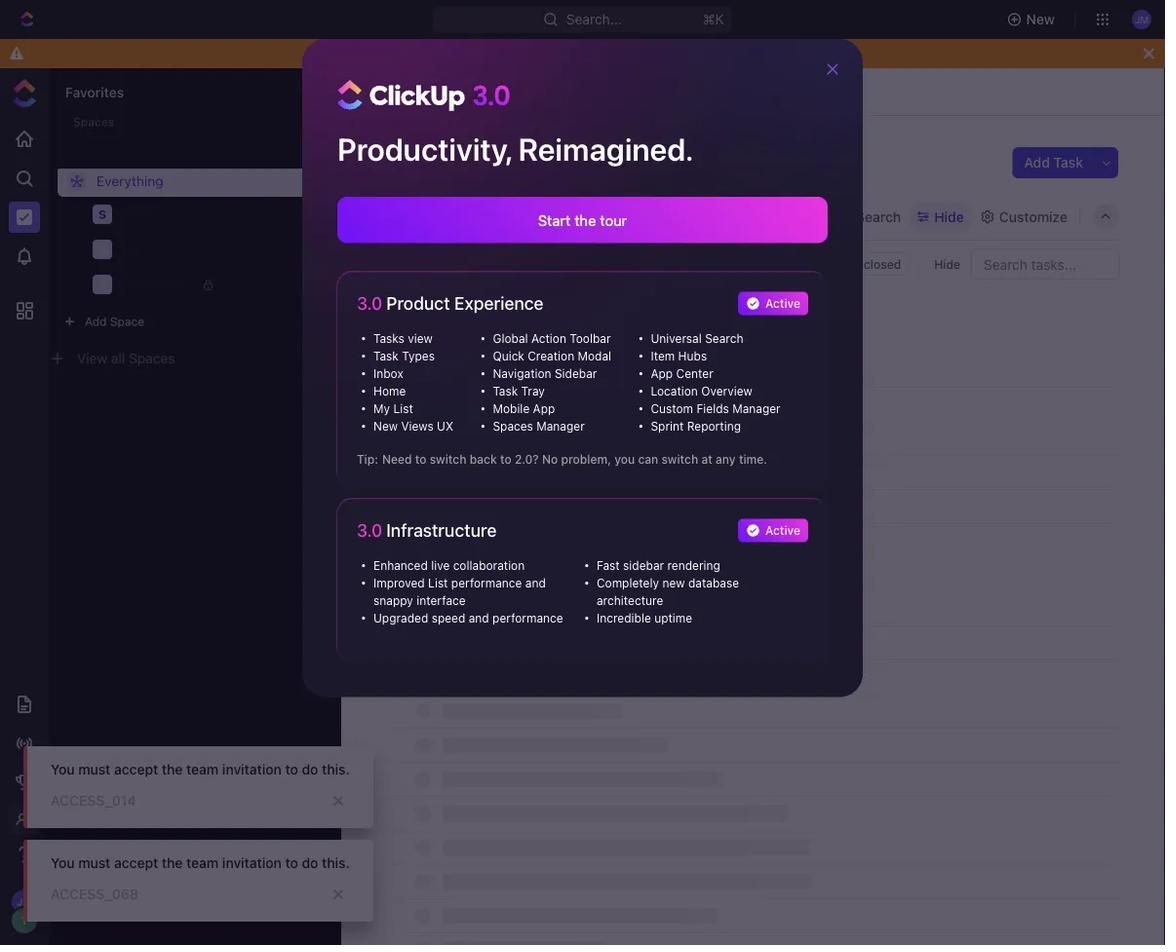 Task type: locate. For each thing, give the bounding box(es) containing it.
must up access_068
[[78, 856, 111, 872]]

hide left this
[[732, 45, 762, 61]]

spaces
[[73, 115, 114, 129], [65, 120, 113, 137], [129, 351, 175, 367], [493, 420, 533, 433]]

you must accept the team invitation to do this.
[[51, 762, 350, 778], [51, 856, 350, 872]]

Search tasks... text field
[[972, 250, 1118, 279]]

search up hubs
[[705, 332, 743, 346]]

1 vertical spatial you
[[615, 453, 635, 467]]

you up access_068
[[51, 856, 75, 872]]

1 horizontal spatial search
[[856, 209, 901, 225]]

1 horizontal spatial everything link
[[353, 80, 432, 103]]

customize
[[999, 209, 1068, 225]]

list right my
[[393, 402, 413, 416]]

1 vertical spatial must
[[78, 856, 111, 872]]

0 horizontal spatial everything link
[[58, 166, 332, 197]]

tasks view
[[373, 332, 433, 346]]

everything up s
[[97, 173, 163, 189]]

at
[[702, 453, 713, 467]]

3.0 up enhanced
[[357, 520, 382, 541]]

0 vertical spatial accept
[[114, 762, 158, 778]]

1 vertical spatial search
[[705, 332, 743, 346]]

task up customize
[[1054, 155, 1083, 171]]

switch down ux
[[430, 453, 467, 467]]

2 team from the top
[[186, 856, 219, 872]]

1 horizontal spatial manager
[[732, 402, 781, 416]]

0 vertical spatial you must accept the team invitation to do this.
[[51, 762, 350, 778]]

1 vertical spatial task
[[373, 350, 399, 363]]

invitation
[[222, 762, 282, 778], [222, 856, 282, 872]]

0 horizontal spatial search
[[705, 332, 743, 346]]

switch left at
[[662, 453, 698, 467]]

1 horizontal spatial and
[[525, 577, 546, 590]]

you must accept the team invitation to do this. for access_068
[[51, 856, 350, 872]]

enable
[[679, 45, 722, 61]]

0 vertical spatial task
[[1054, 155, 1083, 171]]

everything
[[358, 83, 427, 99], [388, 146, 527, 178], [97, 173, 163, 189]]

0 vertical spatial performance
[[451, 577, 522, 590]]

1 must from the top
[[78, 762, 111, 778]]

spaces link
[[50, 120, 113, 137]]

architecture
[[597, 594, 663, 608]]

performance inside "fast sidebar rendering improved list performance and snappy interface"
[[451, 577, 522, 590]]

0 vertical spatial app
[[651, 367, 673, 381]]

list down live
[[428, 577, 448, 590]]

space for team space
[[157, 242, 194, 257]]

hide up hide button
[[934, 209, 964, 225]]

1 vertical spatial new
[[373, 420, 398, 433]]

2 you from the top
[[51, 856, 75, 872]]

2 vertical spatial space
[[110, 315, 144, 329]]

space up team
[[121, 207, 158, 222]]

hide button
[[911, 203, 970, 231]]

quick creation modal
[[493, 350, 611, 363]]

space, , element
[[93, 205, 112, 224]]

0 vertical spatial you
[[397, 45, 421, 61]]

active
[[765, 297, 801, 311], [765, 524, 801, 538]]

1 invitation from the top
[[222, 762, 282, 778]]

must for access_014
[[78, 762, 111, 778]]

creation
[[528, 350, 574, 363]]

add for add space
[[85, 315, 107, 329]]

1 vertical spatial active
[[765, 524, 801, 538]]

invitation for access_014
[[222, 762, 282, 778]]

mobile
[[493, 402, 530, 416]]

accept up access_068
[[114, 856, 158, 872]]

0 horizontal spatial add
[[85, 315, 107, 329]]

1 vertical spatial hide
[[934, 209, 964, 225]]

team space link
[[121, 234, 308, 265]]

sprint reporting
[[651, 420, 741, 433]]

1 vertical spatial accept
[[114, 856, 158, 872]]

hide button
[[927, 253, 968, 276]]

task up mobile
[[493, 385, 518, 398]]

everything link
[[353, 80, 432, 103], [58, 166, 332, 197]]

user group image
[[95, 244, 110, 255]]

0 vertical spatial do
[[302, 762, 318, 778]]

manager inside custom fields manager new views ux
[[732, 402, 781, 416]]

2 accept from the top
[[114, 856, 158, 872]]

1 vertical spatial manager
[[537, 420, 585, 433]]

reporting
[[687, 420, 741, 433]]

1 horizontal spatial you
[[615, 453, 635, 467]]

2 you must accept the team invitation to do this. from the top
[[51, 856, 350, 872]]

team space
[[121, 242, 194, 257]]

1 vertical spatial add
[[85, 315, 107, 329]]

toolbar
[[570, 332, 611, 346]]

and
[[525, 577, 546, 590], [469, 612, 489, 626]]

manager down location overview my list
[[537, 420, 585, 433]]

0 vertical spatial new
[[1026, 11, 1055, 27]]

team
[[186, 762, 219, 778], [186, 856, 219, 872]]

hide inside button
[[934, 257, 960, 271]]

must for access_068
[[78, 856, 111, 872]]

1 horizontal spatial task
[[493, 385, 518, 398]]

1 this. from the top
[[322, 762, 350, 778]]

1 vertical spatial performance
[[492, 612, 563, 626]]

space for add space
[[110, 315, 144, 329]]

space up view all spaces
[[110, 315, 144, 329]]

3.0
[[357, 293, 382, 314], [357, 520, 382, 541]]

2 invitation from the top
[[222, 856, 282, 872]]

you
[[51, 762, 75, 778], [51, 856, 75, 872]]

0 horizontal spatial you
[[397, 45, 421, 61]]

2 active from the top
[[765, 524, 801, 538]]

0 vertical spatial and
[[525, 577, 546, 590]]

no
[[542, 453, 558, 467]]

1 vertical spatial list
[[393, 402, 413, 416]]

and inside "fast sidebar rendering improved list performance and snappy interface"
[[525, 577, 546, 590]]

productivity,
[[337, 131, 512, 168]]

everything link down do
[[353, 80, 432, 103]]

hide
[[732, 45, 762, 61], [934, 209, 964, 225], [934, 257, 960, 271]]

1 horizontal spatial add
[[1024, 155, 1050, 171]]

accept up access_014
[[114, 762, 158, 778]]

browser
[[523, 45, 575, 61]]

app inside app center home
[[651, 367, 673, 381]]

1 you from the top
[[51, 762, 75, 778]]

customize button
[[974, 203, 1074, 231]]

you must accept the team invitation to do this. for access_014
[[51, 762, 350, 778]]

3.0 for 3.0 infrastructure
[[357, 520, 382, 541]]

search inside universal search task types
[[705, 332, 743, 346]]

0 vertical spatial hide
[[732, 45, 762, 61]]

completely
[[597, 577, 659, 590]]

0 vertical spatial active
[[765, 297, 801, 311]]

0 vertical spatial 3.0
[[357, 293, 382, 314]]

2 horizontal spatial task
[[1054, 155, 1083, 171]]

to
[[459, 45, 472, 61], [415, 453, 427, 467], [500, 453, 512, 467], [285, 762, 298, 778], [285, 856, 298, 872]]

0 vertical spatial you
[[51, 762, 75, 778]]

incredible
[[597, 612, 651, 626]]

1 vertical spatial you must accept the team invitation to do this.
[[51, 856, 350, 872]]

item
[[651, 350, 675, 363]]

the
[[575, 212, 596, 229], [162, 762, 183, 778], [162, 856, 183, 872]]

list left board link
[[413, 209, 437, 225]]

performance down "fast sidebar rendering improved list performance and snappy interface"
[[492, 612, 563, 626]]

2 vertical spatial list
[[428, 577, 448, 590]]

app center home
[[373, 367, 713, 398]]

you left can
[[615, 453, 635, 467]]

1 vertical spatial 3.0
[[357, 520, 382, 541]]

0 vertical spatial the
[[575, 212, 596, 229]]

2 this. from the top
[[322, 856, 350, 872]]

hide down hide dropdown button
[[934, 257, 960, 271]]

the for access_014
[[162, 762, 183, 778]]

0 vertical spatial team
[[186, 762, 219, 778]]

performance
[[451, 577, 522, 590], [492, 612, 563, 626]]

1 vertical spatial do
[[302, 856, 318, 872]]

center
[[676, 367, 713, 381]]

task up inbox
[[373, 350, 399, 363]]

you up access_014
[[51, 762, 75, 778]]

enhanced live collaboration
[[373, 559, 525, 573]]

0 vertical spatial manager
[[732, 402, 781, 416]]

view
[[408, 332, 433, 346]]

enhanced
[[373, 559, 428, 573]]

3.0 up tasks
[[357, 293, 382, 314]]

1 accept from the top
[[114, 762, 158, 778]]

0 horizontal spatial task
[[373, 350, 399, 363]]

1 vertical spatial app
[[533, 402, 555, 416]]

interface
[[417, 594, 466, 608]]

fast sidebar rendering improved list performance and snappy interface
[[373, 559, 720, 608]]

add inside button
[[1024, 155, 1050, 171]]

you
[[397, 45, 421, 61], [615, 453, 635, 467]]

new
[[1026, 11, 1055, 27], [373, 420, 398, 433]]

1 vertical spatial invitation
[[222, 856, 282, 872]]

0 vertical spatial space
[[121, 207, 158, 222]]

1 horizontal spatial app
[[651, 367, 673, 381]]

1 vertical spatial the
[[162, 762, 183, 778]]

app up spaces manager
[[533, 402, 555, 416]]

list inside "fast sidebar rendering improved list performance and snappy interface"
[[428, 577, 448, 590]]

switch
[[430, 453, 467, 467], [662, 453, 698, 467]]

2 vertical spatial hide
[[934, 257, 960, 271]]

everything up board link
[[388, 146, 527, 178]]

1 horizontal spatial new
[[1026, 11, 1055, 27]]

0 vertical spatial must
[[78, 762, 111, 778]]

accept for access_014
[[114, 762, 158, 778]]

search left hide dropdown button
[[856, 209, 901, 225]]

task inside button
[[1054, 155, 1083, 171]]

add up view at the left top
[[85, 315, 107, 329]]

s
[[98, 208, 106, 221]]

must
[[78, 762, 111, 778], [78, 856, 111, 872]]

1 vertical spatial space
[[157, 242, 194, 257]]

3.0 infrastructure
[[357, 520, 497, 541]]

team
[[121, 242, 153, 257]]

1 horizontal spatial switch
[[662, 453, 698, 467]]

want
[[424, 45, 456, 61]]

0 vertical spatial this.
[[322, 762, 350, 778]]

speed
[[432, 612, 465, 626]]

hide inside dropdown button
[[934, 209, 964, 225]]

and for performance
[[525, 577, 546, 590]]

1 vertical spatial team
[[186, 856, 219, 872]]

this.
[[322, 762, 350, 778], [322, 856, 350, 872]]

everything link up space link
[[58, 166, 332, 197]]

team for access_068
[[186, 856, 219, 872]]

add up customize
[[1024, 155, 1050, 171]]

task tray
[[493, 385, 545, 398]]

do for access_068
[[302, 856, 318, 872]]

search button
[[831, 203, 907, 231]]

1 team from the top
[[186, 762, 219, 778]]

1 vertical spatial everything link
[[58, 166, 332, 197]]

calendar
[[547, 209, 605, 225]]

2 3.0 from the top
[[357, 520, 382, 541]]

0 vertical spatial search
[[856, 209, 901, 225]]

tour
[[600, 212, 627, 229]]

ux
[[437, 420, 454, 433]]

0 vertical spatial list
[[413, 209, 437, 225]]

1 3.0 from the top
[[357, 293, 382, 314]]

invitation for access_068
[[222, 856, 282, 872]]

task inside universal search task types
[[373, 350, 399, 363]]

must up access_014
[[78, 762, 111, 778]]

space right team
[[157, 242, 194, 257]]

0 vertical spatial everything link
[[353, 80, 432, 103]]

view all spaces link
[[77, 351, 175, 367]]

manager down 'overview'
[[732, 402, 781, 416]]

space inside team space link
[[157, 242, 194, 257]]

0 horizontal spatial new
[[373, 420, 398, 433]]

and inside completely new database architecture upgraded speed and performance
[[469, 612, 489, 626]]

0 vertical spatial invitation
[[222, 762, 282, 778]]

performance down collaboration
[[451, 577, 522, 590]]

0 horizontal spatial and
[[469, 612, 489, 626]]

2 switch from the left
[[662, 453, 698, 467]]

1 vertical spatial you
[[51, 856, 75, 872]]

do
[[376, 45, 394, 61]]

2 vertical spatial the
[[162, 856, 183, 872]]

manager
[[732, 402, 781, 416], [537, 420, 585, 433]]

1 vertical spatial and
[[469, 612, 489, 626]]

you right do
[[397, 45, 421, 61]]

fields
[[697, 402, 729, 416]]

app down item
[[651, 367, 673, 381]]

0 horizontal spatial switch
[[430, 453, 467, 467]]

task
[[1054, 155, 1083, 171], [373, 350, 399, 363], [493, 385, 518, 398]]

2 must from the top
[[78, 856, 111, 872]]

1 active from the top
[[765, 297, 801, 311]]

0 vertical spatial add
[[1024, 155, 1050, 171]]

0 horizontal spatial manager
[[537, 420, 585, 433]]

1 vertical spatial this.
[[322, 856, 350, 872]]

1 do from the top
[[302, 762, 318, 778]]

2 do from the top
[[302, 856, 318, 872]]

hubs
[[678, 350, 707, 363]]

you inside productivity, reimagined. dialog
[[615, 453, 635, 467]]

team for access_014
[[186, 762, 219, 778]]

1 you must accept the team invitation to do this. from the top
[[51, 762, 350, 778]]

sidebar
[[623, 559, 664, 573]]



Task type: vqa. For each thing, say whether or not it's contained in the screenshot.
SHOW corresponding to Archived: Show
no



Task type: describe. For each thing, give the bounding box(es) containing it.
time.
[[739, 453, 767, 467]]

the for access_068
[[162, 856, 183, 872]]

need
[[382, 453, 412, 467]]

board link
[[469, 203, 511, 231]]

0 horizontal spatial app
[[533, 402, 555, 416]]

location
[[651, 385, 698, 398]]

do for access_014
[[302, 762, 318, 778]]

navigation sidebar
[[493, 367, 597, 381]]

active for 3.0 infrastructure
[[765, 524, 801, 538]]

3.0 product experience
[[357, 293, 544, 314]]

productivity, reimagined. dialog
[[302, 39, 863, 698]]

problem,
[[561, 453, 611, 467]]

access_068
[[51, 887, 138, 903]]

uptime
[[654, 612, 692, 626]]

this. for access_068
[[322, 856, 350, 872]]

view
[[77, 351, 107, 367]]

add for add task
[[1024, 155, 1050, 171]]

access_014
[[51, 793, 136, 809]]

2 vertical spatial task
[[493, 385, 518, 398]]

spaces inside productivity, reimagined. dialog
[[493, 420, 533, 433]]

and for speed
[[469, 612, 489, 626]]

this. for access_014
[[322, 762, 350, 778]]

universal
[[651, 332, 702, 346]]

types
[[402, 350, 435, 363]]

you for access_014
[[51, 762, 75, 778]]

sprint
[[651, 420, 684, 433]]

all
[[111, 351, 125, 367]]

tip: need to switch back to 2.0? no problem, you can switch at any time.
[[357, 453, 767, 467]]

2.0?
[[515, 453, 539, 467]]

notifications?
[[578, 45, 666, 61]]

incredible uptime
[[597, 612, 692, 626]]

new
[[662, 577, 685, 590]]

add space
[[85, 315, 144, 329]]

rendering
[[667, 559, 720, 573]]

item hubs inbox
[[373, 350, 707, 381]]

back
[[470, 453, 497, 467]]

new inside custom fields manager new views ux
[[373, 420, 398, 433]]

new inside button
[[1026, 11, 1055, 27]]

global
[[493, 332, 528, 346]]

you for access_068
[[51, 856, 75, 872]]

new button
[[999, 4, 1067, 35]]

custom fields manager new views ux
[[373, 402, 781, 433]]

observatory link
[[121, 269, 308, 300]]

live
[[431, 559, 450, 573]]

this
[[765, 45, 789, 61]]

tray
[[521, 385, 545, 398]]

experience
[[454, 293, 544, 314]]

board
[[473, 209, 511, 225]]

accept for access_068
[[114, 856, 158, 872]]

start
[[538, 212, 571, 229]]

performance inside completely new database architecture upgraded speed and performance
[[492, 612, 563, 626]]

search inside button
[[856, 209, 901, 225]]

quick
[[493, 350, 524, 363]]

⌘k
[[703, 11, 724, 27]]

view all spaces
[[77, 351, 175, 367]]

custom
[[651, 402, 693, 416]]

productivity, reimagined.
[[337, 131, 693, 168]]

universal search task types
[[373, 332, 743, 363]]

navigation
[[493, 367, 551, 381]]

active for 3.0 product experience
[[765, 297, 801, 311]]

search...
[[567, 11, 622, 27]]

observatory
[[121, 277, 196, 292]]

3.0 for 3.0 product experience
[[357, 293, 382, 314]]

space link
[[121, 199, 308, 230]]

globe image
[[97, 279, 108, 291]]

add task button
[[1013, 147, 1095, 178]]

location overview my list
[[373, 385, 753, 416]]

list inside location overview my list
[[393, 402, 413, 416]]

start the tour
[[538, 212, 627, 229]]

the inside button
[[575, 212, 596, 229]]

calendar link
[[543, 203, 605, 231]]

fast
[[597, 559, 620, 573]]

snappy
[[373, 594, 413, 608]]

any
[[716, 453, 736, 467]]

mobile app
[[493, 402, 555, 416]]

spaces manager
[[493, 420, 585, 433]]

tip:
[[357, 453, 378, 467]]

reimagined.
[[518, 131, 693, 168]]

home
[[373, 385, 406, 398]]

collaboration
[[453, 559, 525, 573]]

favorites button
[[65, 84, 124, 100]]

infrastructure
[[386, 520, 497, 541]]

space inside space link
[[121, 207, 158, 222]]

start the tour button
[[337, 197, 828, 243]]

upgraded
[[373, 612, 428, 626]]

my
[[373, 402, 390, 416]]

add task
[[1024, 155, 1083, 171]]

modal
[[578, 350, 611, 363]]

tasks
[[373, 332, 404, 346]]

product
[[386, 293, 450, 314]]

1 switch from the left
[[430, 453, 467, 467]]

everything down do
[[358, 83, 427, 99]]

global action toolbar
[[493, 332, 611, 346]]

do you want to enable browser notifications? enable hide this
[[376, 45, 789, 61]]



